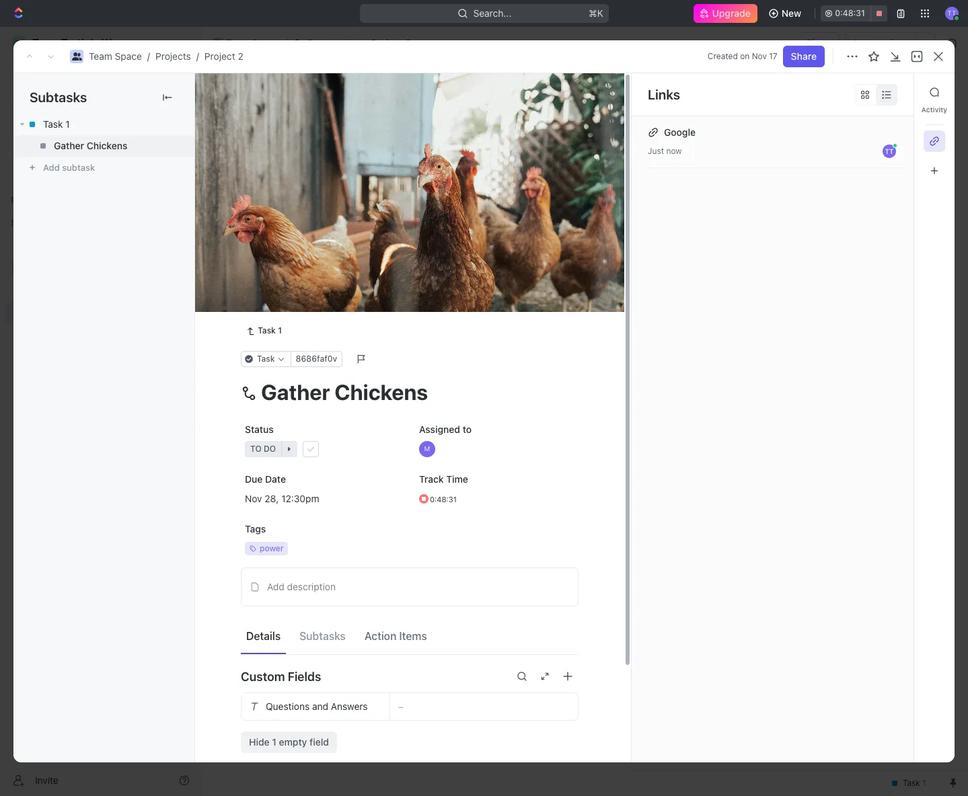 Task type: locate. For each thing, give the bounding box(es) containing it.
task inside dropdown button
[[257, 354, 275, 364]]

m button
[[415, 438, 579, 462]]

0 vertical spatial add task
[[871, 86, 912, 98]]

0 horizontal spatial team
[[89, 50, 112, 62]]

hide button
[[693, 155, 722, 171]]

0 vertical spatial team
[[226, 37, 250, 48]]

space for team space / projects / project 2
[[115, 50, 142, 62]]

to do button
[[241, 438, 405, 462]]

calendar
[[343, 124, 383, 136]]

1 button down progress
[[301, 233, 320, 246]]

and
[[312, 702, 328, 713]]

share down "new" button
[[806, 37, 832, 48]]

0:48:31 inside button
[[835, 8, 865, 18]]

2
[[406, 37, 411, 48], [238, 50, 244, 62], [298, 80, 309, 102], [320, 190, 325, 200], [294, 257, 300, 269]]

hide
[[699, 158, 717, 168], [249, 737, 270, 749]]

0 vertical spatial nov
[[752, 51, 767, 61]]

to right assigned
[[463, 424, 472, 436]]

to up task dropdown button
[[250, 318, 261, 328]]

invite
[[35, 775, 58, 787]]

gather
[[54, 140, 84, 151]]

1 horizontal spatial project 2 link
[[355, 35, 415, 51]]

0:48:31 up automations
[[835, 8, 865, 18]]

1 vertical spatial to do
[[250, 444, 276, 454]]

to do down status
[[250, 444, 276, 454]]

items
[[399, 630, 427, 643]]

to
[[250, 318, 261, 328], [463, 424, 472, 436], [250, 444, 262, 454]]

1 vertical spatial task 1 link
[[241, 323, 287, 339]]

1 vertical spatial space
[[115, 50, 142, 62]]

add down dashboards
[[43, 162, 60, 173]]

user group image up home link
[[72, 53, 82, 61]]

gantt
[[457, 124, 482, 136]]

share button
[[798, 32, 840, 54], [783, 46, 825, 67]]

1 vertical spatial hide
[[249, 737, 270, 749]]

add left "description"
[[267, 582, 285, 593]]

status
[[245, 424, 274, 436]]

task 1 up dashboards
[[43, 118, 70, 130]]

created
[[708, 51, 738, 61]]

0 horizontal spatial 0:48:31
[[430, 495, 457, 504]]

0:48:31 inside dropdown button
[[430, 495, 457, 504]]

upgrade link
[[694, 4, 758, 23]]

user group image
[[14, 264, 24, 272]]

hide inside custom fields element
[[249, 737, 270, 749]]

1 vertical spatial task 1
[[271, 234, 299, 245]]

to inside 'dropdown button'
[[250, 444, 262, 454]]

task 1 up task dropdown button
[[258, 326, 282, 336]]

field
[[310, 737, 329, 749]]

space
[[252, 37, 279, 48], [115, 50, 142, 62]]

add
[[871, 86, 889, 98], [43, 162, 60, 173], [362, 190, 377, 200], [271, 280, 289, 292], [267, 582, 285, 593]]

automations
[[853, 37, 909, 48]]

task 1 up task 2
[[271, 234, 299, 245]]

1 vertical spatial subtasks
[[300, 630, 346, 643]]

1 horizontal spatial add task
[[362, 190, 397, 200]]

new button
[[763, 3, 810, 24]]

user group image
[[214, 40, 222, 46], [72, 53, 82, 61]]

1 vertical spatial share
[[791, 50, 817, 62]]

just
[[648, 146, 664, 156]]

1
[[65, 118, 70, 130], [294, 234, 299, 245], [314, 234, 318, 244], [315, 258, 319, 268], [278, 326, 282, 336], [272, 737, 277, 749]]

to down status
[[250, 444, 262, 454]]

⌘k
[[589, 7, 603, 19]]

tt
[[948, 9, 957, 17], [885, 147, 894, 155]]

google
[[664, 127, 696, 138]]

do down status
[[264, 444, 276, 454]]

1 horizontal spatial team
[[226, 37, 250, 48]]

1 vertical spatial do
[[264, 444, 276, 454]]

2 horizontal spatial add task
[[871, 86, 912, 98]]

1 horizontal spatial tt
[[948, 9, 957, 17]]

subtasks up the fields
[[300, 630, 346, 643]]

0 vertical spatial to do
[[250, 318, 275, 328]]

0 vertical spatial project
[[371, 37, 403, 48]]

change cover button
[[501, 286, 578, 307]]

0 vertical spatial add task button
[[863, 81, 920, 103]]

add task down the calendar
[[362, 190, 397, 200]]

1 vertical spatial user group image
[[72, 53, 82, 61]]

to do inside to do 'dropdown button'
[[250, 444, 276, 454]]

/
[[285, 37, 288, 48], [349, 37, 352, 48], [147, 50, 150, 62], [196, 50, 199, 62]]

1 vertical spatial add task button
[[345, 187, 403, 203]]

1 horizontal spatial hide
[[699, 158, 717, 168]]

0 vertical spatial share
[[806, 37, 832, 48]]

nov left 28
[[245, 493, 262, 505]]

1 vertical spatial projects
[[155, 50, 191, 62]]

add task down the automations button
[[871, 86, 912, 98]]

1 vertical spatial project
[[205, 50, 235, 62]]

1 vertical spatial 0:48:31
[[430, 495, 457, 504]]

subtasks
[[30, 90, 87, 105], [300, 630, 346, 643]]

1 horizontal spatial add task button
[[345, 187, 403, 203]]

0 vertical spatial subtasks
[[30, 90, 87, 105]]

hide for hide 1 empty field
[[249, 737, 270, 749]]

projects link
[[291, 35, 346, 51], [155, 50, 191, 62]]

0 horizontal spatial space
[[115, 50, 142, 62]]

0 vertical spatial space
[[252, 37, 279, 48]]

nov
[[752, 51, 767, 61], [245, 493, 262, 505]]

1 vertical spatial team
[[89, 50, 112, 62]]

share
[[806, 37, 832, 48], [791, 50, 817, 62]]

add down the automations button
[[871, 86, 889, 98]]

task button
[[241, 351, 291, 368]]

2 vertical spatial add task button
[[265, 279, 316, 295]]

task 1
[[43, 118, 70, 130], [271, 234, 299, 245], [258, 326, 282, 336]]

0 vertical spatial tt
[[948, 9, 957, 17]]

1 horizontal spatial space
[[252, 37, 279, 48]]

team inside "link"
[[226, 37, 250, 48]]

tags power
[[245, 524, 284, 554]]

time
[[446, 474, 468, 485]]

date
[[265, 474, 286, 485]]

1 horizontal spatial projects
[[308, 37, 343, 48]]

assigned
[[419, 424, 460, 436]]

task
[[892, 86, 912, 98], [43, 118, 63, 130], [379, 190, 397, 200], [271, 234, 292, 245], [271, 257, 292, 269], [291, 280, 311, 292], [258, 326, 276, 336], [257, 354, 275, 364]]

0 horizontal spatial task 1 link
[[13, 114, 195, 135]]

automations button
[[846, 33, 916, 53]]

user group image inside team space "link"
[[214, 40, 222, 46]]

add task down task 2
[[271, 280, 311, 292]]

table link
[[406, 121, 432, 140]]

2 vertical spatial to
[[250, 444, 262, 454]]

team space
[[226, 37, 279, 48]]

0:48:31 down track time
[[430, 495, 457, 504]]

tt inside dropdown button
[[948, 9, 957, 17]]

0 vertical spatial project 2
[[371, 37, 411, 48]]

description
[[287, 582, 336, 593]]

task 1 link up "chickens" at left top
[[13, 114, 195, 135]]

hide inside button
[[699, 158, 717, 168]]

add task button down the automations button
[[863, 81, 920, 103]]

0 horizontal spatial project 2
[[234, 80, 314, 102]]

0 vertical spatial task 1 link
[[13, 114, 195, 135]]

0 horizontal spatial tt
[[885, 147, 894, 155]]

task 1 link
[[13, 114, 195, 135], [241, 323, 287, 339]]

0 vertical spatial 0:48:31
[[835, 8, 865, 18]]

task 1 link up task dropdown button
[[241, 323, 287, 339]]

share right 17
[[791, 50, 817, 62]]

on
[[741, 51, 750, 61]]

tags
[[245, 524, 266, 535]]

change cover button
[[501, 286, 578, 307]]

0 vertical spatial hide
[[699, 158, 717, 168]]

team
[[226, 37, 250, 48], [89, 50, 112, 62]]

2 vertical spatial project
[[234, 80, 294, 102]]

in progress
[[250, 190, 304, 200]]

1 horizontal spatial subtasks
[[300, 630, 346, 643]]

assigned to
[[419, 424, 472, 436]]

1 vertical spatial tt
[[885, 147, 894, 155]]

0 vertical spatial user group image
[[214, 40, 222, 46]]

0 horizontal spatial add task
[[271, 280, 311, 292]]

add subtask
[[43, 162, 95, 173]]

0 vertical spatial projects
[[308, 37, 343, 48]]

add task button
[[863, 81, 920, 103], [345, 187, 403, 203], [265, 279, 316, 295]]

board
[[251, 124, 277, 136]]

Search tasks... text field
[[801, 153, 936, 173]]

add inside button
[[267, 582, 285, 593]]

0 vertical spatial task 1
[[43, 118, 70, 130]]

just now
[[648, 146, 682, 156]]

subtasks down the home
[[30, 90, 87, 105]]

2 vertical spatial task 1
[[258, 326, 282, 336]]

docs
[[32, 116, 55, 127]]

0 horizontal spatial nov
[[245, 493, 262, 505]]

1 vertical spatial nov
[[245, 493, 262, 505]]

project
[[371, 37, 403, 48], [205, 50, 235, 62], [234, 80, 294, 102]]

tt button
[[942, 3, 963, 24]]

tree
[[5, 234, 195, 416]]

to do up task dropdown button
[[250, 318, 275, 328]]

nov left 17
[[752, 51, 767, 61]]

add task button down task 2
[[265, 279, 316, 295]]

1 vertical spatial add task
[[362, 190, 397, 200]]

0 horizontal spatial add task button
[[265, 279, 316, 295]]

1 horizontal spatial 0:48:31
[[835, 8, 865, 18]]

1 vertical spatial 1 button
[[303, 256, 321, 270]]

search...
[[473, 7, 512, 19]]

1 button right task 2
[[303, 256, 321, 270]]

0 horizontal spatial hide
[[249, 737, 270, 749]]

tree inside sidebar navigation
[[5, 234, 195, 416]]

Edit task name text field
[[241, 380, 579, 405]]

0 vertical spatial 1 button
[[301, 233, 320, 246]]

projects
[[308, 37, 343, 48], [155, 50, 191, 62]]

0 horizontal spatial projects
[[155, 50, 191, 62]]

add task button down calendar link
[[345, 187, 403, 203]]

links
[[648, 86, 681, 102]]

user group image left team space
[[214, 40, 222, 46]]

hide for hide
[[699, 158, 717, 168]]

do up task dropdown button
[[263, 318, 275, 328]]

2 vertical spatial add task
[[271, 280, 311, 292]]

0 vertical spatial to
[[250, 318, 261, 328]]

1 horizontal spatial user group image
[[214, 40, 222, 46]]

share button down new
[[798, 32, 840, 54]]



Task type: vqa. For each thing, say whether or not it's contained in the screenshot.
Links
yes



Task type: describe. For each thing, give the bounding box(es) containing it.
0 vertical spatial do
[[263, 318, 275, 328]]

spaces
[[11, 218, 39, 228]]

1 vertical spatial project 2
[[234, 80, 314, 102]]

team space / projects / project 2
[[89, 50, 244, 62]]

upgrade
[[713, 7, 751, 19]]

0:48:31 button
[[415, 487, 579, 512]]

questions
[[266, 702, 310, 713]]

team for team space / projects / project 2
[[89, 50, 112, 62]]

task sidebar navigation tab list
[[920, 81, 950, 182]]

share for share button on the right of 17
[[791, 50, 817, 62]]

custom fields element
[[241, 693, 579, 754]]

,
[[276, 493, 279, 505]]

due date
[[245, 474, 286, 485]]

add description button
[[246, 577, 574, 599]]

1 horizontal spatial project 2
[[371, 37, 411, 48]]

share button right 17
[[783, 46, 825, 67]]

list link
[[300, 121, 318, 140]]

change
[[509, 290, 543, 302]]

0:48:31 button
[[821, 5, 888, 22]]

0:48:31 for 0:48:31 dropdown button
[[430, 495, 457, 504]]

0 horizontal spatial projects link
[[155, 50, 191, 62]]

28
[[265, 493, 276, 505]]

add down task 2
[[271, 280, 289, 292]]

created on nov 17
[[708, 51, 778, 61]]

assignees button
[[544, 155, 607, 171]]

1 horizontal spatial task 1 link
[[241, 323, 287, 339]]

list
[[302, 124, 318, 136]]

favorites
[[11, 195, 46, 205]]

8686faf0v button
[[290, 351, 343, 368]]

add subtask button
[[13, 157, 195, 178]]

in
[[250, 190, 258, 200]]

board link
[[248, 121, 277, 140]]

progress
[[260, 190, 304, 200]]

do inside 'dropdown button'
[[264, 444, 276, 454]]

subtasks inside button
[[300, 630, 346, 643]]

0 horizontal spatial subtasks
[[30, 90, 87, 105]]

action
[[365, 630, 397, 643]]

custom fields
[[241, 670, 321, 684]]

17
[[770, 51, 778, 61]]

1 button for 1
[[301, 233, 320, 246]]

1 button for 2
[[303, 256, 321, 270]]

track time
[[419, 474, 468, 485]]

answers
[[331, 702, 368, 713]]

subtasks button
[[294, 624, 351, 649]]

track
[[419, 474, 444, 485]]

task sidebar content section
[[629, 73, 914, 763]]

1 horizontal spatial nov
[[752, 51, 767, 61]]

space for team space
[[252, 37, 279, 48]]

table
[[408, 124, 432, 136]]

custom fields button
[[241, 661, 579, 693]]

power button
[[241, 537, 405, 561]]

inbox link
[[5, 88, 195, 110]]

1 horizontal spatial team space link
[[209, 35, 283, 51]]

change cover
[[509, 290, 570, 302]]

gather chickens
[[54, 140, 127, 151]]

dashboards
[[32, 139, 85, 150]]

nov 28 , 12:30 pm
[[245, 493, 319, 505]]

0:48:31 for 0:48:31 button
[[835, 8, 865, 18]]

now
[[667, 146, 682, 156]]

gather chickens link
[[13, 135, 195, 157]]

home link
[[5, 65, 195, 87]]

tt inside "task sidebar content" section
[[885, 147, 894, 155]]

custom
[[241, 670, 285, 684]]

1 vertical spatial to
[[463, 424, 472, 436]]

12:30
[[281, 493, 306, 505]]

questions and answers
[[266, 702, 368, 713]]

empty
[[279, 737, 307, 749]]

sidebar navigation
[[0, 27, 201, 797]]

gantt link
[[454, 121, 482, 140]]

assignees
[[561, 158, 601, 168]]

cover
[[545, 290, 570, 302]]

subtask
[[62, 162, 95, 173]]

home
[[32, 70, 58, 81]]

fields
[[288, 670, 321, 684]]

add down calendar link
[[362, 190, 377, 200]]

calendar link
[[341, 121, 383, 140]]

reposition button
[[437, 286, 501, 307]]

add description
[[267, 582, 336, 593]]

0 horizontal spatial team space link
[[89, 50, 142, 62]]

docs link
[[5, 111, 195, 133]]

activity
[[922, 106, 948, 114]]

action items
[[365, 630, 427, 643]]

0 horizontal spatial user group image
[[72, 53, 82, 61]]

pm
[[306, 493, 319, 505]]

chickens
[[87, 140, 127, 151]]

– button
[[390, 694, 578, 721]]

m
[[424, 445, 430, 453]]

8686faf0v
[[296, 354, 337, 364]]

reposition
[[445, 290, 492, 302]]

inbox
[[32, 93, 56, 104]]

task 2
[[271, 257, 300, 269]]

favorites button
[[5, 193, 52, 209]]

1 inside custom fields element
[[272, 737, 277, 749]]

–
[[398, 702, 404, 713]]

2 horizontal spatial add task button
[[863, 81, 920, 103]]

action items button
[[359, 624, 433, 649]]

power
[[260, 544, 284, 554]]

0 horizontal spatial project 2 link
[[205, 50, 244, 62]]

share for share button underneath new
[[806, 37, 832, 48]]

team for team space
[[226, 37, 250, 48]]

1 horizontal spatial projects link
[[291, 35, 346, 51]]

hide 1 empty field
[[249, 737, 329, 749]]



